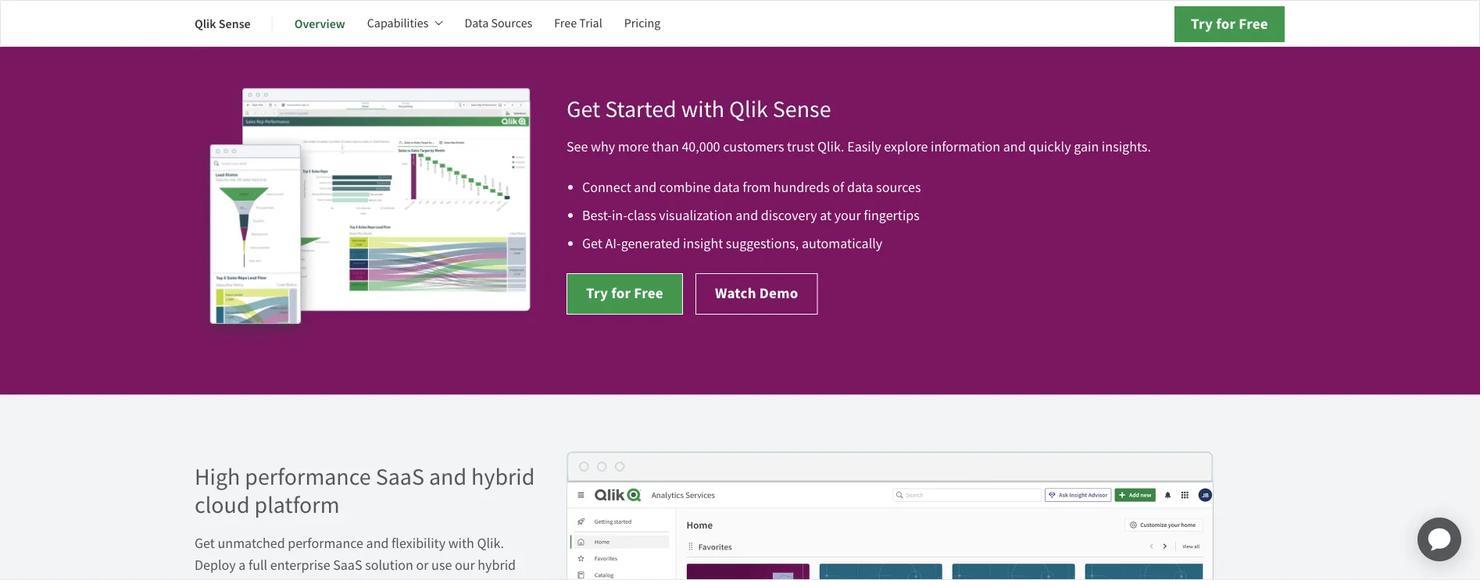 Task type: vqa. For each thing, say whether or not it's contained in the screenshot.
Support icon
no



Task type: locate. For each thing, give the bounding box(es) containing it.
hybrid inside get unmatched performance and flexibility with qlik. deploy a full enterprise saas solution or use our hybrid deployment options for analytics wherever your da
[[478, 556, 516, 574]]

get unmatched performance and flexibility with qlik. deploy a full enterprise saas solution or use our hybrid deployment options for analytics wherever your da
[[195, 534, 516, 581]]

in-
[[612, 207, 627, 225]]

get
[[567, 94, 600, 124], [582, 235, 602, 253], [195, 534, 215, 552]]

than
[[652, 138, 679, 156]]

0 horizontal spatial saas
[[333, 556, 362, 574]]

1 horizontal spatial try for free
[[1191, 14, 1268, 34]]

with up "our"
[[448, 534, 474, 552]]

get started with qlik sense
[[567, 94, 831, 124]]

for for the rightmost try for free link
[[1216, 14, 1236, 34]]

qlik. right trust
[[817, 138, 844, 156]]

0 vertical spatial performance
[[245, 462, 371, 493]]

ai-
[[605, 235, 621, 253]]

0 horizontal spatial try for free
[[586, 283, 663, 303]]

get left ai-
[[582, 235, 602, 253]]

capabilities
[[367, 15, 429, 31]]

application
[[1399, 499, 1480, 581]]

demo
[[759, 283, 798, 303]]

0 vertical spatial hybrid
[[471, 462, 535, 493]]

data sources
[[464, 15, 532, 31]]

sources
[[491, 15, 532, 31]]

1 horizontal spatial free
[[634, 283, 663, 303]]

overview
[[294, 15, 345, 32]]

0 horizontal spatial your
[[448, 578, 475, 581]]

data sources link
[[464, 5, 532, 42]]

1 horizontal spatial try
[[1191, 14, 1213, 34]]

your
[[834, 207, 861, 225], [448, 578, 475, 581]]

trust
[[787, 138, 815, 156]]

0 horizontal spatial sense
[[219, 15, 251, 32]]

2 vertical spatial get
[[195, 534, 215, 552]]

with up 40,000
[[681, 94, 724, 124]]

and inside get unmatched performance and flexibility with qlik. deploy a full enterprise saas solution or use our hybrid deployment options for analytics wherever your da
[[366, 534, 389, 552]]

generated
[[621, 235, 680, 253]]

see why more than 40,000 customers trust qlik. easily explore information and quickly gain insights.
[[567, 138, 1151, 156]]

0 vertical spatial for
[[1216, 14, 1236, 34]]

analytics
[[335, 578, 388, 581]]

1 vertical spatial saas
[[333, 556, 362, 574]]

1 horizontal spatial saas
[[376, 462, 424, 493]]

0 horizontal spatial qlik
[[195, 15, 216, 32]]

data
[[714, 178, 740, 196], [847, 178, 873, 196]]

free
[[1239, 14, 1268, 34], [554, 15, 577, 31], [634, 283, 663, 303]]

0 horizontal spatial try for free link
[[567, 273, 683, 315]]

performance inside get unmatched performance and flexibility with qlik. deploy a full enterprise saas solution or use our hybrid deployment options for analytics wherever your da
[[288, 534, 363, 552]]

try for free
[[1191, 14, 1268, 34], [586, 283, 663, 303]]

get up deploy
[[195, 534, 215, 552]]

of
[[833, 178, 844, 196]]

0 horizontal spatial with
[[448, 534, 474, 552]]

1 horizontal spatial for
[[611, 283, 631, 303]]

qlik.
[[817, 138, 844, 156], [477, 534, 504, 552]]

your right at
[[834, 207, 861, 225]]

0 vertical spatial try for free
[[1191, 14, 1268, 34]]

qlik. right flexibility
[[477, 534, 504, 552]]

connect and combine data from hundreds of data sources
[[582, 178, 921, 196]]

data right the of
[[847, 178, 873, 196]]

platform
[[254, 491, 340, 521]]

free trial
[[554, 15, 602, 31]]

0 horizontal spatial for
[[316, 578, 333, 581]]

with inside get unmatched performance and flexibility with qlik. deploy a full enterprise saas solution or use our hybrid deployment options for analytics wherever your da
[[448, 534, 474, 552]]

0 vertical spatial qlik
[[195, 15, 216, 32]]

automatically
[[802, 235, 882, 253]]

information
[[931, 138, 1000, 156]]

options
[[269, 578, 313, 581]]

2 horizontal spatial for
[[1216, 14, 1236, 34]]

get up see
[[567, 94, 600, 124]]

sense
[[219, 15, 251, 32], [773, 94, 831, 124]]

for
[[1216, 14, 1236, 34], [611, 283, 631, 303], [316, 578, 333, 581]]

0 horizontal spatial qlik.
[[477, 534, 504, 552]]

full
[[248, 556, 267, 574]]

your down "our"
[[448, 578, 475, 581]]

1 vertical spatial your
[[448, 578, 475, 581]]

1 vertical spatial try for free link
[[567, 273, 683, 315]]

get inside get unmatched performance and flexibility with qlik. deploy a full enterprise saas solution or use our hybrid deployment options for analytics wherever your da
[[195, 534, 215, 552]]

quickly
[[1029, 138, 1071, 156]]

screenshot showing a collection of qlik sense apps image
[[567, 451, 1214, 581]]

1 vertical spatial try for free
[[586, 283, 663, 303]]

1 horizontal spatial qlik.
[[817, 138, 844, 156]]

1 vertical spatial qlik
[[729, 94, 768, 124]]

0 vertical spatial saas
[[376, 462, 424, 493]]

with
[[681, 94, 724, 124], [448, 534, 474, 552]]

sources
[[876, 178, 921, 196]]

0 vertical spatial sense
[[219, 15, 251, 32]]

try
[[1191, 14, 1213, 34], [586, 283, 608, 303]]

1 horizontal spatial data
[[847, 178, 873, 196]]

our
[[455, 556, 475, 574]]

1 vertical spatial hybrid
[[478, 556, 516, 574]]

wherever
[[391, 578, 446, 581]]

0 vertical spatial try for free link
[[1175, 6, 1285, 42]]

1 vertical spatial for
[[611, 283, 631, 303]]

1 vertical spatial get
[[582, 235, 602, 253]]

qlik
[[195, 15, 216, 32], [729, 94, 768, 124]]

why
[[591, 138, 615, 156]]

insight
[[683, 235, 723, 253]]

0 horizontal spatial data
[[714, 178, 740, 196]]

for inside get unmatched performance and flexibility with qlik. deploy a full enterprise saas solution or use our hybrid deployment options for analytics wherever your da
[[316, 578, 333, 581]]

0 vertical spatial get
[[567, 94, 600, 124]]

1 horizontal spatial with
[[681, 94, 724, 124]]

or
[[416, 556, 429, 574]]

see
[[567, 138, 588, 156]]

0 vertical spatial your
[[834, 207, 861, 225]]

try for free link
[[1175, 6, 1285, 42], [567, 273, 683, 315]]

cloud
[[195, 491, 250, 521]]

menu bar containing qlik sense
[[195, 5, 682, 42]]

menu bar
[[195, 5, 682, 42]]

connect
[[582, 178, 631, 196]]

1 horizontal spatial qlik
[[729, 94, 768, 124]]

and
[[1003, 138, 1026, 156], [634, 178, 657, 196], [736, 207, 758, 225], [429, 462, 467, 493], [366, 534, 389, 552]]

saas up analytics
[[333, 556, 362, 574]]

and inside high performance saas and hybrid cloud platform
[[429, 462, 467, 493]]

2 vertical spatial for
[[316, 578, 333, 581]]

0 vertical spatial with
[[681, 94, 724, 124]]

saas inside high performance saas and hybrid cloud platform
[[376, 462, 424, 493]]

performance
[[245, 462, 371, 493], [288, 534, 363, 552]]

hybrid
[[471, 462, 535, 493], [478, 556, 516, 574]]

data left from
[[714, 178, 740, 196]]

1 vertical spatial try
[[586, 283, 608, 303]]

saas
[[376, 462, 424, 493], [333, 556, 362, 574]]

suggestions,
[[726, 235, 799, 253]]

1 vertical spatial performance
[[288, 534, 363, 552]]

saas up flexibility
[[376, 462, 424, 493]]

and up solution
[[366, 534, 389, 552]]

discovery
[[761, 207, 817, 225]]

unmatched
[[218, 534, 285, 552]]

and up flexibility
[[429, 462, 467, 493]]

1 vertical spatial with
[[448, 534, 474, 552]]

40,000
[[682, 138, 720, 156]]

1 vertical spatial sense
[[773, 94, 831, 124]]

1 vertical spatial qlik.
[[477, 534, 504, 552]]

gain
[[1074, 138, 1099, 156]]



Task type: describe. For each thing, give the bounding box(es) containing it.
hybrid inside high performance saas and hybrid cloud platform
[[471, 462, 535, 493]]

pricing
[[624, 15, 661, 31]]

watch demo link
[[695, 273, 818, 315]]

and left quickly
[[1003, 138, 1026, 156]]

0 horizontal spatial free
[[554, 15, 577, 31]]

deployment
[[195, 578, 266, 581]]

1 horizontal spatial try for free link
[[1175, 6, 1285, 42]]

qlik. inside get unmatched performance and flexibility with qlik. deploy a full enterprise saas solution or use our hybrid deployment options for analytics wherever your da
[[477, 534, 504, 552]]

hundreds
[[773, 178, 830, 196]]

high performance saas and hybrid cloud platform
[[195, 462, 535, 521]]

a
[[239, 556, 246, 574]]

pricing link
[[624, 5, 661, 42]]

qlik sense link
[[195, 5, 251, 42]]

high
[[195, 462, 240, 493]]

insights.
[[1102, 138, 1151, 156]]

best-
[[582, 207, 612, 225]]

class
[[627, 207, 656, 225]]

and up class
[[634, 178, 657, 196]]

get for get unmatched performance and flexibility with qlik. deploy a full enterprise saas solution or use our hybrid deployment options for analytics wherever your da
[[195, 534, 215, 552]]

data
[[464, 15, 489, 31]]

explore
[[884, 138, 928, 156]]

and down connect and combine data from hundreds of data sources
[[736, 207, 758, 225]]

0 vertical spatial qlik.
[[817, 138, 844, 156]]

get ai-generated insight suggestions, automatically
[[582, 235, 882, 253]]

trial
[[579, 15, 602, 31]]

overview link
[[294, 5, 345, 42]]

free trial link
[[554, 5, 602, 42]]

saas inside get unmatched performance and flexibility with qlik. deploy a full enterprise saas solution or use our hybrid deployment options for analytics wherever your da
[[333, 556, 362, 574]]

qlik inside qlik sense link
[[195, 15, 216, 32]]

2 horizontal spatial free
[[1239, 14, 1268, 34]]

easily
[[847, 138, 881, 156]]

more
[[618, 138, 649, 156]]

visualization
[[659, 207, 733, 225]]

watch demo
[[715, 283, 798, 303]]

solution
[[365, 556, 413, 574]]

best-in-class visualization and discovery at your fingertips
[[582, 207, 920, 225]]

qlik sense
[[195, 15, 251, 32]]

enterprise
[[270, 556, 330, 574]]

0 vertical spatial try
[[1191, 14, 1213, 34]]

capabilities link
[[367, 5, 443, 42]]

get for get started with qlik sense
[[567, 94, 600, 124]]

performance inside high performance saas and hybrid cloud platform
[[245, 462, 371, 493]]

get for get ai-generated insight suggestions, automatically
[[582, 235, 602, 253]]

started
[[605, 94, 677, 124]]

1 horizontal spatial sense
[[773, 94, 831, 124]]

0 horizontal spatial try
[[586, 283, 608, 303]]

from
[[743, 178, 771, 196]]

at
[[820, 207, 832, 225]]

for for the leftmost try for free link
[[611, 283, 631, 303]]

customers
[[723, 138, 784, 156]]

your inside get unmatched performance and flexibility with qlik. deploy a full enterprise saas solution or use our hybrid deployment options for analytics wherever your da
[[448, 578, 475, 581]]

flexibility
[[392, 534, 445, 552]]

use
[[431, 556, 452, 574]]

deploy
[[195, 556, 236, 574]]

1 horizontal spatial your
[[834, 207, 861, 225]]

2 data from the left
[[847, 178, 873, 196]]

combine
[[659, 178, 711, 196]]

fingertips
[[864, 207, 920, 225]]

watch
[[715, 283, 756, 303]]

1 data from the left
[[714, 178, 740, 196]]

get started with qlik sense image
[[195, 83, 542, 345]]



